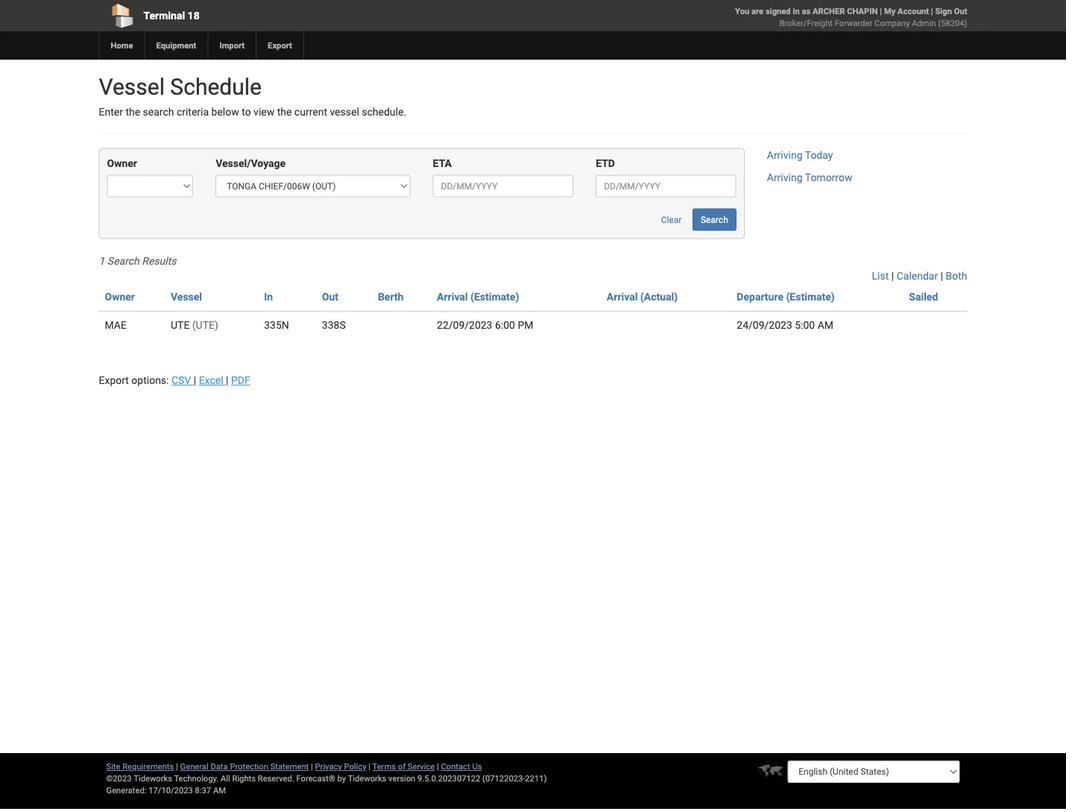 Task type: locate. For each thing, give the bounding box(es) containing it.
0 vertical spatial out
[[955, 6, 968, 16]]

list link
[[873, 270, 890, 282]]

vessel up ute
[[171, 291, 202, 303]]

equipment
[[156, 41, 196, 50]]

us
[[473, 762, 482, 772]]

0 horizontal spatial vessel
[[99, 73, 165, 100]]

0 vertical spatial arriving
[[768, 149, 803, 161]]

chapin
[[848, 6, 878, 16]]

vessel up enter
[[99, 73, 165, 100]]

you
[[736, 6, 750, 16]]

(estimate) up '22/09/2023 6:00 pm'
[[471, 291, 520, 303]]

search right 1
[[107, 255, 139, 267]]

account
[[898, 6, 930, 16]]

0 horizontal spatial export
[[99, 374, 129, 387]]

1 horizontal spatial out
[[955, 6, 968, 16]]

etd
[[596, 157, 615, 170]]

2 the from the left
[[277, 106, 292, 118]]

arrival left the (actual)
[[607, 291, 638, 303]]

arriving down arriving today
[[768, 172, 803, 184]]

1 horizontal spatial vessel
[[171, 291, 202, 303]]

site requirements | general data protection statement | privacy policy | terms of service | contact us ©2023 tideworks technology. all rights reserved. forecast® by tideworks version 9.5.0.202307122 (07122023-2211) generated: 17/10/2023 8:37 am
[[106, 762, 547, 796]]

6:00
[[495, 319, 515, 332]]

contact
[[441, 762, 470, 772]]

the right enter
[[126, 106, 140, 118]]

schedule.
[[362, 106, 407, 118]]

out
[[955, 6, 968, 16], [322, 291, 339, 303]]

(ute)
[[192, 319, 219, 332]]

arriving up arriving tomorrow
[[768, 149, 803, 161]]

1 horizontal spatial export
[[268, 41, 292, 50]]

| left "general"
[[176, 762, 178, 772]]

export down terminal 18 link
[[268, 41, 292, 50]]

1 horizontal spatial arrival
[[607, 291, 638, 303]]

1 horizontal spatial (estimate)
[[787, 291, 835, 303]]

(07122023-
[[483, 774, 525, 784]]

the right view
[[277, 106, 292, 118]]

statement
[[271, 762, 309, 772]]

vessel/voyage
[[216, 157, 286, 170]]

owner down enter
[[107, 157, 137, 170]]

2 (estimate) from the left
[[787, 291, 835, 303]]

am right 5:00
[[818, 319, 834, 332]]

in
[[264, 291, 273, 303]]

mae
[[105, 319, 127, 332]]

berth link
[[378, 291, 404, 303]]

vessel for vessel schedule enter the search criteria below to view the current vessel schedule.
[[99, 73, 165, 100]]

0 horizontal spatial the
[[126, 106, 140, 118]]

0 vertical spatial search
[[701, 214, 729, 225]]

1
[[99, 255, 105, 267]]

terminal 18
[[144, 9, 200, 22]]

out up (58204)
[[955, 6, 968, 16]]

requirements
[[123, 762, 174, 772]]

1 (estimate) from the left
[[471, 291, 520, 303]]

1 arriving from the top
[[768, 149, 803, 161]]

0 horizontal spatial (estimate)
[[471, 291, 520, 303]]

0 vertical spatial am
[[818, 319, 834, 332]]

1 vertical spatial am
[[213, 786, 226, 796]]

0 horizontal spatial search
[[107, 255, 139, 267]]

both link
[[946, 270, 968, 282]]

0 vertical spatial export
[[268, 41, 292, 50]]

(estimate) for arrival (estimate)
[[471, 291, 520, 303]]

1 horizontal spatial search
[[701, 214, 729, 225]]

site
[[106, 762, 120, 772]]

calendar
[[897, 270, 939, 282]]

owner up mae at the left top of the page
[[105, 291, 135, 303]]

(estimate) up 5:00
[[787, 291, 835, 303]]

calendar link
[[897, 270, 939, 282]]

owner link
[[105, 291, 135, 303]]

search
[[701, 214, 729, 225], [107, 255, 139, 267]]

export for export
[[268, 41, 292, 50]]

18
[[188, 9, 200, 22]]

1 horizontal spatial am
[[818, 319, 834, 332]]

vessel
[[99, 73, 165, 100], [171, 291, 202, 303]]

arriving
[[768, 149, 803, 161], [768, 172, 803, 184]]

search
[[143, 106, 174, 118]]

below
[[212, 106, 239, 118]]

arriving today link
[[768, 149, 834, 161]]

vessel schedule enter the search criteria below to view the current vessel schedule.
[[99, 73, 407, 118]]

out up 338s
[[322, 291, 339, 303]]

out inside you are signed in as archer chapin | my account | sign out broker/freight forwarder company admin (58204)
[[955, 6, 968, 16]]

am down all
[[213, 786, 226, 796]]

export
[[268, 41, 292, 50], [99, 374, 129, 387]]

export options: csv | excel | pdf
[[99, 374, 250, 387]]

general data protection statement link
[[180, 762, 309, 772]]

berth
[[378, 291, 404, 303]]

24/09/2023
[[737, 319, 793, 332]]

ETD text field
[[596, 175, 737, 197]]

1 vertical spatial export
[[99, 374, 129, 387]]

338s
[[322, 319, 346, 332]]

arrival for arrival (estimate)
[[437, 291, 468, 303]]

0 vertical spatial vessel
[[99, 73, 165, 100]]

rights
[[232, 774, 256, 784]]

forwarder
[[835, 18, 873, 28]]

schedule
[[170, 73, 262, 100]]

2 arriving from the top
[[768, 172, 803, 184]]

1 search results list | calendar | both
[[99, 255, 968, 282]]

2 arrival from the left
[[607, 291, 638, 303]]

forecast®
[[297, 774, 336, 784]]

version
[[389, 774, 416, 784]]

am
[[818, 319, 834, 332], [213, 786, 226, 796]]

list
[[873, 270, 890, 282]]

admin
[[913, 18, 937, 28]]

|
[[881, 6, 883, 16], [932, 6, 934, 16], [892, 270, 895, 282], [941, 270, 944, 282], [194, 374, 196, 387], [226, 374, 229, 387], [176, 762, 178, 772], [311, 762, 313, 772], [369, 762, 371, 772], [437, 762, 439, 772]]

1 vertical spatial vessel
[[171, 291, 202, 303]]

vessel inside vessel schedule enter the search criteria below to view the current vessel schedule.
[[99, 73, 165, 100]]

1 vertical spatial owner
[[105, 291, 135, 303]]

home link
[[99, 31, 144, 60]]

policy
[[344, 762, 367, 772]]

ute
[[171, 319, 190, 332]]

0 horizontal spatial am
[[213, 786, 226, 796]]

pm
[[518, 319, 534, 332]]

are
[[752, 6, 764, 16]]

clear button
[[653, 208, 690, 231]]

1 arrival from the left
[[437, 291, 468, 303]]

search right clear
[[701, 214, 729, 225]]

tomorrow
[[806, 172, 853, 184]]

arrival up 22/09/2023
[[437, 291, 468, 303]]

0 horizontal spatial out
[[322, 291, 339, 303]]

1 vertical spatial arriving
[[768, 172, 803, 184]]

service
[[408, 762, 435, 772]]

1 vertical spatial search
[[107, 255, 139, 267]]

1 horizontal spatial the
[[277, 106, 292, 118]]

24/09/2023 5:00 am
[[737, 319, 834, 332]]

2211)
[[525, 774, 547, 784]]

company
[[875, 18, 911, 28]]

export left options:
[[99, 374, 129, 387]]

by
[[338, 774, 346, 784]]

csv link
[[172, 374, 194, 387]]

0 horizontal spatial arrival
[[437, 291, 468, 303]]

arrival
[[437, 291, 468, 303], [607, 291, 638, 303]]

17/10/2023
[[149, 786, 193, 796]]

equipment link
[[144, 31, 208, 60]]

search button
[[693, 208, 737, 231]]



Task type: describe. For each thing, give the bounding box(es) containing it.
terms
[[373, 762, 396, 772]]

search inside button
[[701, 214, 729, 225]]

in link
[[264, 291, 273, 303]]

arriving tomorrow
[[768, 172, 853, 184]]

sign out link
[[936, 6, 968, 16]]

out link
[[322, 291, 339, 303]]

| right csv
[[194, 374, 196, 387]]

arrival for arrival (actual)
[[607, 291, 638, 303]]

signed
[[766, 6, 791, 16]]

as
[[802, 6, 811, 16]]

privacy
[[315, 762, 342, 772]]

am inside site requirements | general data protection statement | privacy policy | terms of service | contact us ©2023 tideworks technology. all rights reserved. forecast® by tideworks version 9.5.0.202307122 (07122023-2211) generated: 17/10/2023 8:37 am
[[213, 786, 226, 796]]

| left 'both'
[[941, 270, 944, 282]]

1 the from the left
[[126, 106, 140, 118]]

departure
[[737, 291, 784, 303]]

22/09/2023 6:00 pm
[[437, 319, 534, 332]]

5:00
[[796, 319, 816, 332]]

criteria
[[177, 106, 209, 118]]

to
[[242, 106, 251, 118]]

(actual)
[[641, 291, 678, 303]]

| left sign
[[932, 6, 934, 16]]

| up 9.5.0.202307122
[[437, 762, 439, 772]]

departure (estimate) link
[[737, 291, 835, 303]]

| left my
[[881, 6, 883, 16]]

view
[[254, 106, 275, 118]]

csv
[[172, 374, 191, 387]]

arriving for arriving tomorrow
[[768, 172, 803, 184]]

| left pdf link
[[226, 374, 229, 387]]

pdf
[[231, 374, 250, 387]]

options:
[[132, 374, 169, 387]]

current
[[295, 106, 327, 118]]

terminal 18 link
[[99, 0, 448, 31]]

vessel for vessel
[[171, 291, 202, 303]]

sailed link
[[910, 291, 939, 303]]

excel link
[[199, 374, 226, 387]]

arrival (actual)
[[607, 291, 678, 303]]

in
[[793, 6, 800, 16]]

arrival (estimate) link
[[437, 291, 520, 303]]

protection
[[230, 762, 269, 772]]

vessel
[[330, 106, 359, 118]]

clear
[[662, 214, 682, 225]]

of
[[398, 762, 406, 772]]

0 vertical spatial owner
[[107, 157, 137, 170]]

privacy policy link
[[315, 762, 367, 772]]

8:37
[[195, 786, 211, 796]]

©2023 tideworks
[[106, 774, 172, 784]]

terms of service link
[[373, 762, 435, 772]]

| up forecast®
[[311, 762, 313, 772]]

reserved.
[[258, 774, 295, 784]]

data
[[211, 762, 228, 772]]

broker/freight
[[780, 18, 833, 28]]

general
[[180, 762, 209, 772]]

eta
[[433, 157, 452, 170]]

search inside 1 search results list | calendar | both
[[107, 255, 139, 267]]

results
[[142, 255, 176, 267]]

site requirements link
[[106, 762, 174, 772]]

enter
[[99, 106, 123, 118]]

contact us link
[[441, 762, 482, 772]]

arrival (estimate)
[[437, 291, 520, 303]]

all
[[221, 774, 230, 784]]

export for export options: csv | excel | pdf
[[99, 374, 129, 387]]

terminal
[[144, 9, 185, 22]]

my
[[885, 6, 896, 16]]

technology.
[[174, 774, 219, 784]]

ETA text field
[[433, 175, 574, 197]]

departure (estimate)
[[737, 291, 835, 303]]

import link
[[208, 31, 256, 60]]

archer
[[813, 6, 846, 16]]

tideworks
[[348, 774, 387, 784]]

arrival (actual) link
[[607, 291, 678, 303]]

pdf link
[[231, 374, 250, 387]]

| right list link
[[892, 270, 895, 282]]

| up tideworks
[[369, 762, 371, 772]]

ute (ute)
[[171, 319, 219, 332]]

today
[[806, 149, 834, 161]]

1 vertical spatial out
[[322, 291, 339, 303]]

home
[[111, 41, 133, 50]]

22/09/2023
[[437, 319, 493, 332]]

arriving tomorrow link
[[768, 172, 853, 184]]

arriving for arriving today
[[768, 149, 803, 161]]

my account link
[[885, 6, 930, 16]]

both
[[946, 270, 968, 282]]

9.5.0.202307122
[[418, 774, 481, 784]]

(estimate) for departure (estimate)
[[787, 291, 835, 303]]

sign
[[936, 6, 953, 16]]

export link
[[256, 31, 304, 60]]

arriving today
[[768, 149, 834, 161]]



Task type: vqa. For each thing, say whether or not it's contained in the screenshot.
rightmost not
no



